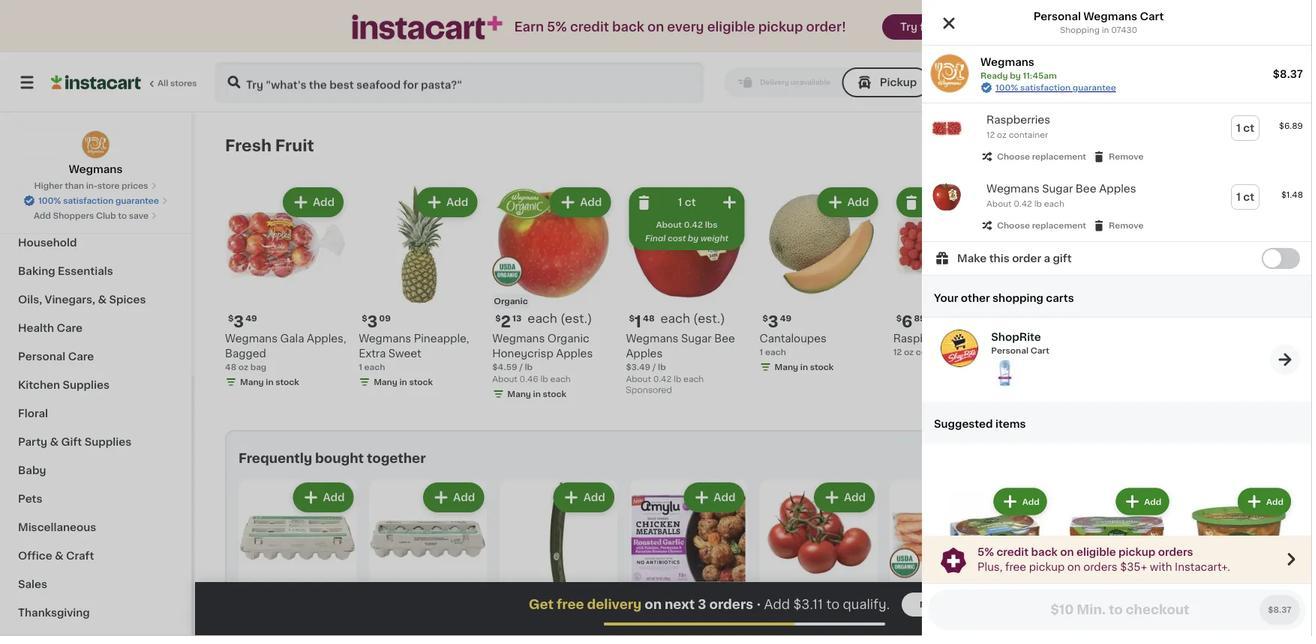 Task type: describe. For each thing, give the bounding box(es) containing it.
kitchen supplies
[[18, 380, 110, 391]]

prepared
[[18, 95, 68, 106]]

/ for sugar
[[652, 364, 656, 372]]

1 wegmans grade aa from the left
[[239, 626, 350, 637]]

thanksgiving link
[[9, 599, 182, 628]]

oils, vinegars, & spices
[[18, 295, 146, 305]]

1 inside cantaloupes 1 each
[[760, 349, 763, 357]]

aa for 2nd the "wegmans grade aa" button from the right
[[329, 626, 344, 637]]

82
[[1181, 315, 1192, 323]]

sales link
[[9, 571, 182, 599]]

5% credit back on eligible pickup orders plus, free pickup on orders $35+ with instacart+.
[[978, 547, 1230, 573]]

wegmans image
[[931, 55, 969, 92]]

product group containing 2
[[492, 185, 614, 404]]

health care
[[18, 323, 82, 334]]

by inside about 0.42 lbs final cost by weight
[[688, 234, 699, 243]]

many in stock for apples,
[[240, 379, 299, 387]]

29 for wegmans cleaned &
[[1041, 607, 1052, 615]]

1 ct down 2 button
[[1236, 123, 1254, 134]]

product group containing raspberries
[[922, 104, 1312, 173]]

$ inside the $ 2 13
[[495, 315, 501, 323]]

club
[[96, 212, 116, 220]]

frequently
[[239, 453, 312, 466]]

oils,
[[18, 295, 42, 305]]

to inside treatment tracker modal dialog
[[826, 599, 840, 612]]

about inside the wegmans sugar bee apples about 0.42 lb each
[[987, 200, 1012, 208]]

1 horizontal spatial 100% satisfaction guarantee
[[996, 84, 1116, 92]]

wegmans italian-
[[1150, 626, 1267, 637]]

personal care
[[18, 352, 94, 362]]

1 horizontal spatial $6.89
[[1279, 122, 1303, 130]]

1 vertical spatial raspberries 12 oz container
[[893, 334, 957, 357]]

2 button
[[1233, 65, 1294, 101]]

(est.) for 3
[[830, 605, 862, 617]]

•
[[756, 599, 761, 611]]

fresh fruit
[[225, 138, 314, 153]]

0 vertical spatial to
[[118, 212, 127, 220]]

1 horizontal spatial satisfaction
[[1020, 84, 1071, 92]]

on-
[[814, 626, 834, 637]]

baking essentials
[[18, 266, 113, 277]]

with loyalty card
[[634, 628, 706, 636]]

stores
[[170, 79, 197, 87]]

stock for each
[[810, 364, 834, 372]]

$ up cantaloupes
[[763, 315, 768, 323]]

higher than in-store prices
[[34, 182, 148, 190]]

48 inside $ 1 48
[[643, 315, 655, 323]]

lb right 0.46
[[541, 376, 548, 384]]

cucumber,
[[499, 626, 557, 637]]

each (est.) for 2
[[528, 313, 592, 325]]

sugar for wegmans sugar bee apples about 0.42 lb each
[[1042, 184, 1073, 194]]

$ inside the $ 9 65
[[1153, 607, 1159, 615]]

pickup at 100 farm view
[[972, 77, 1113, 88]]

with
[[1150, 562, 1172, 573]]

2 wegmans grade aa from the left
[[369, 626, 479, 637]]

back inside 5% credit back on eligible pickup orders plus, free pickup on orders $35+ with instacart+.
[[1031, 547, 1058, 558]]

sponsored badge image
[[626, 387, 671, 395]]

apples for wegmans sugar bee apples about 0.42 lb each
[[1099, 184, 1136, 194]]

product group containing 4
[[629, 480, 748, 637]]

orders for qualify.
[[709, 599, 753, 612]]

items
[[996, 419, 1026, 430]]

0 horizontal spatial back
[[612, 21, 644, 33]]

express icon image
[[352, 15, 502, 39]]

about inside 'wegmans sugar bee apples $3.49 / lb about 0.42 lb each'
[[626, 376, 651, 384]]

1 up about 0.42 lbs final cost by weight
[[678, 197, 682, 208]]

guarantee inside button
[[115, 197, 159, 205]]

go to cart image
[[1276, 351, 1294, 369]]

baby
[[18, 466, 46, 476]]

household link
[[9, 229, 182, 257]]

wegmans inside "wegmans gala apples, bagged 48 oz bag"
[[225, 334, 278, 344]]

wegmans inside wegmans honeycrisp apples, bagged
[[1027, 334, 1079, 344]]

organic inside wegmans organic
[[945, 626, 987, 637]]

treatment tracker modal dialog
[[195, 583, 1312, 637]]

$1.48
[[1281, 191, 1303, 199]]

get
[[529, 599, 554, 612]]

oz inside "wegmans gala apples, bagged 48 oz bag"
[[238, 364, 248, 372]]

the-
[[834, 626, 858, 637]]

1 ct inside product group
[[945, 197, 963, 208]]

pickup for pickup
[[880, 77, 917, 88]]

kitchen supplies link
[[9, 371, 182, 400]]

1 left $1.48
[[1236, 192, 1241, 203]]

raspberries image
[[931, 113, 963, 144]]

1 vertical spatial supplies
[[85, 437, 131, 448]]

49 for wegmans
[[245, 315, 257, 323]]

1 horizontal spatial raspberries 12 oz container
[[987, 115, 1050, 139]]

tomatoes
[[760, 626, 812, 637]]

$ up "wegmans gala apples, bagged 48 oz bag"
[[228, 315, 234, 323]]

0.42 inside about 0.42 lbs final cost by weight
[[684, 221, 703, 229]]

1 inside wegmans pineapple, extra sweet 1 each
[[359, 364, 362, 372]]

final
[[645, 234, 666, 243]]

3 inside treatment tracker modal dialog
[[698, 599, 706, 612]]

0.42 inside the wegmans sugar bee apples about 0.42 lb each
[[1014, 200, 1032, 208]]

1 inside section
[[898, 606, 905, 622]]

get free delivery on next 3 orders • add $3.11 to qualify.
[[529, 599, 890, 612]]

shoprite
[[991, 333, 1041, 343]]

free for get
[[557, 599, 584, 612]]

choose for 12
[[997, 153, 1030, 161]]

13
[[512, 315, 522, 323]]

product group containing 5
[[1160, 185, 1282, 404]]

$ inside $ 3 05
[[763, 607, 768, 615]]

essentials
[[58, 266, 113, 277]]

dry
[[18, 124, 38, 134]]

party & gift supplies link
[[9, 428, 182, 457]]

1 horizontal spatial guarantee
[[1073, 84, 1116, 92]]

$ inside $ 5 82 each (est.)
[[1163, 315, 1169, 323]]

bee for wegmans sugar bee apples $3.49 / lb about 0.42 lb each
[[714, 334, 735, 344]]

farm
[[1053, 77, 1082, 88]]

wegmans inside the wegmans italian-
[[1150, 626, 1203, 637]]

$ inside $ 9 19
[[1030, 315, 1035, 323]]

make this order a gift
[[957, 254, 1072, 264]]

about 0.42 lbs final cost by weight
[[645, 221, 729, 243]]

condiments & sauces
[[18, 152, 138, 163]]

100% satisfaction guarantee button
[[23, 192, 168, 207]]

suggested
[[934, 419, 993, 430]]

kitchen
[[18, 380, 60, 391]]

service type group
[[724, 68, 930, 98]]

/pkg
[[1189, 605, 1215, 617]]

each inside $ 5 82 each (est.)
[[1198, 313, 1228, 325]]

your
[[934, 293, 958, 304]]

1 ct up about 0.42 lbs final cost by weight
[[678, 197, 696, 208]]

organic inside wegmans organic honeycrisp apples $4.59 / lb about 0.46 lb each
[[548, 334, 589, 344]]

your other shopping carts
[[934, 293, 1074, 304]]

main content containing fresh fruit
[[195, 113, 1312, 637]]

wegmans inside wegmans organic honeycrisp apples $4.59 / lb about 0.46 lb each
[[492, 334, 545, 344]]

wegmans sugar bee apples image
[[931, 182, 963, 213]]

wegmans inside wegmans organic
[[890, 626, 942, 637]]

wegmans honeycrisp apples, bagged
[[1027, 334, 1143, 359]]

remove for container
[[1109, 153, 1144, 161]]

instacart logo image
[[51, 74, 141, 92]]

by inside wegmans ready by 11:45am
[[1010, 72, 1021, 80]]

wegmans inside wegmans ready by 11:45am
[[981, 57, 1034, 68]]

$3.05 each (estimated) element
[[760, 604, 878, 624]]

each (est.) for 1
[[661, 313, 725, 325]]

wegmans sugar bee apples $3.49 / lb about 0.42 lb each
[[626, 334, 735, 384]]

remove wegmans sugar bee apples image
[[635, 194, 653, 212]]

pets
[[18, 494, 42, 505]]

79
[[907, 607, 917, 615]]

on inside treatment tracker modal dialog
[[645, 599, 662, 612]]

sugar for wegmans sugar bee apples $3.49 / lb about 0.42 lb each
[[681, 334, 712, 344]]

stock inside product group
[[543, 391, 566, 399]]

loyalty
[[655, 628, 685, 636]]

$ inside $ 1 48
[[629, 315, 634, 323]]

raspberries button
[[987, 114, 1050, 126]]

in inside personal wegmans cart shopping in 07430
[[1102, 26, 1109, 34]]

$ inside $ 4 59
[[632, 607, 638, 615]]

3 for wegmans gala apples, bagged
[[234, 314, 244, 330]]

wegmans organic
[[890, 626, 987, 637]]

& left gift in the left bottom of the page
[[50, 437, 59, 448]]

stock for apples,
[[276, 379, 299, 387]]

0 vertical spatial 100%
[[996, 84, 1018, 92]]

secret invisible solid powder fresh antiperspirant/deodorant image
[[991, 360, 1018, 387]]

earn 5% credit back on every eligible pickup order!
[[514, 21, 846, 33]]

$6.89 inside product group
[[691, 611, 723, 622]]

try free
[[900, 22, 942, 32]]

instacart+.
[[1175, 562, 1230, 573]]

eligible inside 5% credit back on eligible pickup orders plus, free pickup on orders $35+ with instacart+.
[[1077, 547, 1116, 558]]

each inside wegmans pineapple, extra sweet 1 each
[[364, 364, 385, 372]]

try
[[900, 22, 917, 32]]

0 horizontal spatial credit
[[570, 21, 609, 33]]

1 down 2 button
[[1236, 123, 1241, 134]]

$ inside $ 3 09
[[362, 315, 367, 323]]

$ 6 89
[[896, 314, 925, 330]]

gift
[[61, 437, 82, 448]]

2 inside button
[[1271, 77, 1278, 88]]

ct left $1.48
[[1243, 192, 1254, 203]]

care for personal care
[[68, 352, 94, 362]]

shoppers
[[53, 212, 94, 220]]

seedless
[[559, 626, 608, 637]]

ct up about 0.42 lbs final cost by weight
[[685, 197, 696, 208]]

orders for orders
[[1158, 547, 1193, 558]]

each inside cantaloupes 1 each
[[765, 349, 786, 357]]

item carousel region containing fresh fruit
[[225, 131, 1282, 419]]

product group containing 6
[[893, 185, 1015, 359]]

1 inside product group
[[945, 197, 949, 208]]

all
[[158, 79, 168, 87]]

0 vertical spatial supplies
[[63, 380, 110, 391]]

3 for cantaloupes
[[768, 314, 779, 330]]

cart for wegmans
[[1140, 11, 1164, 22]]

2 horizontal spatial pickup
[[1119, 547, 1156, 558]]

0 vertical spatial raspberries
[[987, 115, 1050, 125]]

6
[[902, 314, 913, 330]]

delivery
[[587, 599, 642, 612]]

0 vertical spatial 5%
[[547, 21, 567, 33]]

than
[[65, 182, 84, 190]]

lb down the $1.48 each (estimated) "element"
[[674, 376, 681, 384]]

wegmans inside the wegmans sugar bee apples about 0.42 lb each
[[987, 184, 1040, 194]]

office & craft link
[[9, 542, 182, 571]]

order!
[[806, 21, 846, 33]]

goods for canned
[[63, 181, 99, 191]]

personal care link
[[9, 343, 182, 371]]

in for cantaloupes
[[800, 364, 808, 372]]

container inside product group
[[916, 349, 957, 357]]

baking
[[18, 266, 55, 277]]

soups
[[113, 181, 147, 191]]

more button
[[902, 593, 960, 617]]

$ 9 65
[[1153, 606, 1183, 622]]

0 vertical spatial eligible
[[707, 21, 755, 33]]

pets link
[[9, 485, 182, 514]]

48 inside "wegmans gala apples, bagged 48 oz bag"
[[225, 364, 236, 372]]

$5.82 each (estimated) element
[[1160, 312, 1282, 332]]

$ inside $ 1 79
[[893, 607, 898, 615]]

fruit
[[275, 138, 314, 153]]

choose replacement for wegmans
[[997, 222, 1086, 230]]

12 inside product group
[[893, 349, 902, 357]]

organic up the 79
[[891, 590, 925, 598]]

save
[[129, 212, 149, 220]]

2 grade from the left
[[424, 626, 456, 637]]

& left "sauces"
[[87, 152, 96, 163]]

breakfast
[[18, 209, 70, 220]]

each inside section
[[797, 605, 827, 617]]

& left craft
[[55, 551, 64, 562]]

$9.65 per package (estimated) element
[[1150, 604, 1269, 624]]

office & craft
[[18, 551, 94, 562]]

pickup button
[[842, 68, 930, 98]]

wegmans inside wegmans pineapple, extra sweet 1 each
[[359, 334, 411, 344]]

bagged for gala
[[225, 349, 266, 359]]



Task type: locate. For each thing, give the bounding box(es) containing it.
pickup left "at"
[[972, 77, 1012, 88]]

in down sweet
[[399, 379, 407, 387]]

supplies
[[63, 380, 110, 391], [85, 437, 131, 448]]

choose replacement up wegmans sugar bee apples button
[[997, 153, 1086, 161]]

lb for wegmans sugar bee apples $3.49 / lb about 0.42 lb each
[[658, 364, 666, 372]]

1 vertical spatial guarantee
[[115, 197, 159, 205]]

1 vertical spatial goods
[[63, 181, 99, 191]]

2 vertical spatial 0.42
[[653, 376, 672, 384]]

3 up cantaloupes
[[768, 314, 779, 330]]

bagged up bag
[[225, 349, 266, 359]]

& left the pasta
[[79, 124, 88, 134]]

vinegars,
[[45, 295, 95, 305]]

3 up "wegmans gala apples, bagged 48 oz bag"
[[234, 314, 244, 330]]

$ 3 49 up cantaloupes
[[763, 314, 792, 330]]

go to cart element
[[1270, 345, 1300, 375]]

0 vertical spatial care
[[57, 323, 82, 334]]

1 horizontal spatial cart
[[1140, 11, 1164, 22]]

many in stock down bag
[[240, 379, 299, 387]]

suggested items
[[934, 419, 1026, 430]]

section
[[225, 431, 1290, 637]]

apples inside 'wegmans sugar bee apples $3.49 / lb about 0.42 lb each'
[[626, 349, 663, 359]]

oz inside product group
[[904, 349, 914, 357]]

9 inside section
[[1159, 606, 1170, 622]]

replacement up wegmans sugar bee apples button
[[1032, 153, 1086, 161]]

$ left 89
[[896, 315, 902, 323]]

None search field
[[215, 62, 705, 104]]

care for health care
[[57, 323, 82, 334]]

0 horizontal spatial each (est.)
[[528, 313, 592, 325]]

pickup inside button
[[880, 77, 917, 88]]

lb down wegmans sugar bee apples button
[[1034, 200, 1042, 208]]

reg.
[[668, 611, 689, 622]]

2 horizontal spatial apples
[[1099, 184, 1136, 194]]

1 horizontal spatial pickup
[[1029, 562, 1065, 573]]

1 remove from the top
[[1109, 153, 1144, 161]]

1 replacement from the top
[[1032, 153, 1086, 161]]

each (est.) right 13
[[528, 313, 592, 325]]

each (est.) inside $3.05 each (estimated) element
[[797, 605, 862, 617]]

1 remove button from the top
[[1092, 150, 1144, 164]]

cart inside personal wegmans cart shopping in 07430
[[1140, 11, 1164, 22]]

each (est.) up 'wegmans sugar bee apples $3.49 / lb about 0.42 lb each'
[[661, 313, 725, 325]]

0 horizontal spatial 12
[[893, 349, 902, 357]]

(est.) for 9
[[1218, 605, 1250, 617]]

lb for wegmans sugar bee apples about 0.42 lb each
[[1034, 200, 1042, 208]]

0 horizontal spatial $6.89
[[691, 611, 723, 622]]

each inside the wegmans sugar bee apples about 0.42 lb each
[[1044, 200, 1064, 208]]

oz left bag
[[238, 364, 248, 372]]

9 for $ 9 65
[[1159, 606, 1170, 622]]

1 vertical spatial choose
[[997, 222, 1030, 230]]

(est.) inside the $1.48 each (estimated) "element"
[[693, 313, 725, 325]]

bee
[[1076, 184, 1097, 194], [714, 334, 735, 344]]

1 horizontal spatial oz
[[904, 349, 914, 357]]

1 horizontal spatial free
[[920, 22, 942, 32]]

goods for dry
[[40, 124, 76, 134]]

each inside "element"
[[661, 313, 690, 325]]

1 aa from the left
[[329, 626, 344, 637]]

1 choose replacement from the top
[[997, 153, 1086, 161]]

1 / from the left
[[519, 364, 523, 372]]

1 horizontal spatial container
[[1009, 131, 1048, 139]]

0.42 inside 'wegmans sugar bee apples $3.49 / lb about 0.42 lb each'
[[653, 376, 672, 384]]

1 vertical spatial remove button
[[1092, 219, 1144, 233]]

each down extra
[[364, 364, 385, 372]]

2 49 from the left
[[780, 315, 792, 323]]

raspberries down "at"
[[987, 115, 1050, 125]]

replacement
[[1032, 153, 1086, 161], [1032, 222, 1086, 230]]

1 horizontal spatial grade
[[424, 626, 456, 637]]

1 vertical spatial bee
[[714, 334, 735, 344]]

apples for wegmans organic honeycrisp apples $4.59 / lb about 0.46 lb each
[[556, 349, 593, 359]]

49
[[245, 315, 257, 323], [780, 315, 792, 323]]

& inside 'link'
[[102, 181, 110, 191]]

1 ct button for raspberries
[[1232, 116, 1259, 140]]

0 horizontal spatial container
[[916, 349, 957, 357]]

goods
[[40, 124, 76, 134], [63, 181, 99, 191]]

carts
[[1046, 293, 1074, 304]]

about inside about 0.42 lbs final cost by weight
[[656, 221, 682, 229]]

wegmans cleaned &
[[1020, 626, 1130, 637]]

0 vertical spatial remove button
[[1092, 150, 1144, 164]]

0 vertical spatial choose replacement
[[997, 153, 1086, 161]]

each (est.) for 3
[[797, 605, 862, 617]]

/pkg (est.)
[[1189, 605, 1250, 617]]

9 for $ 9 19
[[1035, 314, 1046, 330]]

$ 4 59
[[632, 606, 662, 622]]

choose replacement button for raspberries
[[981, 150, 1086, 164]]

choose for sugar
[[997, 222, 1030, 230]]

0 vertical spatial credit
[[570, 21, 609, 33]]

0 horizontal spatial 100%
[[38, 197, 61, 205]]

orders up with
[[1158, 547, 1193, 558]]

2 horizontal spatial 0.42
[[1014, 200, 1032, 208]]

49 up cantaloupes
[[780, 315, 792, 323]]

0 vertical spatial satisfaction
[[1020, 84, 1071, 92]]

$6.89 down 2 button
[[1279, 122, 1303, 130]]

0 vertical spatial $6.89
[[1279, 122, 1303, 130]]

wegmans logo image
[[81, 131, 110, 159]]

choose replacement for raspberries
[[997, 153, 1086, 161]]

1 up $3.49
[[634, 314, 641, 330]]

1 vertical spatial 100%
[[38, 197, 61, 205]]

personal inside personal care link
[[18, 352, 65, 362]]

1 horizontal spatial apples
[[626, 349, 663, 359]]

raspberries 12 oz container down "at"
[[987, 115, 1050, 139]]

cart for personal
[[1031, 347, 1049, 355]]

bagged inside wegmans honeycrisp apples, bagged
[[1069, 349, 1110, 359]]

1 horizontal spatial bee
[[1076, 184, 1097, 194]]

apples,
[[307, 334, 346, 344], [1027, 349, 1066, 359]]

2 remove button from the top
[[1092, 219, 1144, 233]]

health care link
[[9, 314, 182, 343]]

0 horizontal spatial 0.42
[[653, 376, 672, 384]]

1 vertical spatial by
[[688, 234, 699, 243]]

to right $3.11
[[826, 599, 840, 612]]

wegmans inside personal wegmans cart shopping in 07430
[[1084, 11, 1137, 22]]

100% satisfaction guarantee inside 100% satisfaction guarantee button
[[38, 197, 159, 205]]

each
[[1044, 200, 1064, 208], [528, 313, 557, 325], [661, 313, 690, 325], [1198, 313, 1228, 325], [765, 349, 786, 357], [364, 364, 385, 372], [550, 376, 571, 384], [683, 376, 704, 384], [797, 605, 827, 617]]

replacement down the wegmans sugar bee apples about 0.42 lb each
[[1032, 222, 1086, 230]]

100
[[1029, 77, 1050, 88]]

1 vertical spatial 1 ct button
[[1232, 185, 1259, 209]]

(est.) right '82'
[[1231, 313, 1262, 325]]

1 29 from the left
[[519, 607, 530, 615]]

bagged for honeycrisp
[[1069, 349, 1110, 359]]

add shoppers club to save
[[34, 212, 149, 220]]

1 $ 3 49 from the left
[[228, 314, 257, 330]]

1 vertical spatial honeycrisp
[[492, 349, 553, 359]]

oz down 'raspberries' button
[[997, 131, 1007, 139]]

many for wegmans gala apples, bagged
[[240, 379, 264, 387]]

29 for cucumber, seedless
[[519, 607, 530, 615]]

many down cantaloupes 1 each on the bottom
[[775, 364, 798, 372]]

apples for wegmans sugar bee apples $3.49 / lb about 0.42 lb each
[[626, 349, 663, 359]]

cart inside shoprite personal cart
[[1031, 347, 1049, 355]]

& right in-
[[102, 181, 110, 191]]

organic up 13
[[494, 298, 528, 306]]

1 vertical spatial back
[[1031, 547, 1058, 558]]

credit inside 5% credit back on eligible pickup orders plus, free pickup on orders $35+ with instacart+.
[[997, 547, 1029, 558]]

personal inside personal wegmans cart shopping in 07430
[[1034, 11, 1081, 22]]

item carousel region containing 4
[[239, 474, 1290, 637]]

2 remove from the top
[[1109, 222, 1144, 230]]

100% up breakfast
[[38, 197, 61, 205]]

1 horizontal spatial 100%
[[996, 84, 1018, 92]]

1 horizontal spatial credit
[[997, 547, 1029, 558]]

1 vertical spatial 9
[[1159, 606, 1170, 622]]

orders left •
[[709, 599, 753, 612]]

personal
[[1034, 11, 1081, 22], [991, 347, 1029, 355], [18, 352, 65, 362]]

about inside wegmans organic honeycrisp apples $4.59 / lb about 0.46 lb each
[[492, 376, 517, 384]]

$ right •
[[763, 607, 768, 615]]

cucumber, seedless
[[499, 626, 608, 637]]

apples, inside "wegmans gala apples, bagged 48 oz bag"
[[307, 334, 346, 344]]

remove for apples
[[1109, 222, 1144, 230]]

many in stock
[[775, 364, 834, 372], [240, 379, 299, 387], [374, 379, 433, 387], [507, 391, 566, 399]]

$ 3 49 for cantaloupes
[[763, 314, 792, 330]]

by right ready
[[1010, 72, 1021, 80]]

1 ct right remove raspberries icon
[[945, 197, 963, 208]]

$ left '59'
[[632, 607, 638, 615]]

many inside product group
[[507, 391, 531, 399]]

in for wegmans gala apples, bagged
[[266, 379, 274, 387]]

0 vertical spatial 9
[[1035, 314, 1046, 330]]

(est.) inside the "$2.13 each (estimated)" element
[[560, 313, 592, 325]]

9 left 65 on the right
[[1159, 606, 1170, 622]]

1 vertical spatial choose replacement button
[[981, 219, 1086, 233]]

baking essentials link
[[9, 257, 182, 286]]

2 replacement from the top
[[1032, 222, 1086, 230]]

sugar inside 'wegmans sugar bee apples $3.49 / lb about 0.42 lb each'
[[681, 334, 712, 344]]

0 horizontal spatial bagged
[[225, 349, 266, 359]]

choose replacement button up 'order'
[[981, 219, 1086, 233]]

in inside product group
[[533, 391, 541, 399]]

0 horizontal spatial satisfaction
[[63, 197, 113, 205]]

each inside 'wegmans sugar bee apples $3.49 / lb about 0.42 lb each'
[[683, 376, 704, 384]]

0 horizontal spatial sugar
[[681, 334, 712, 344]]

office
[[18, 551, 52, 562]]

add inside treatment tracker modal dialog
[[764, 599, 790, 612]]

1 grade from the left
[[294, 626, 326, 637]]

container inside product group
[[1009, 131, 1048, 139]]

$ 3 49 up bag
[[228, 314, 257, 330]]

pickup
[[758, 21, 803, 33], [1119, 547, 1156, 558], [1029, 562, 1065, 573]]

1 vertical spatial oz
[[904, 349, 914, 357]]

$ 3 49 for wegmans gala apples, bagged
[[228, 314, 257, 330]]

ct down 2 button
[[1243, 123, 1254, 134]]

&
[[79, 124, 88, 134], [87, 152, 96, 163], [102, 181, 110, 191], [98, 295, 107, 305], [50, 437, 59, 448], [55, 551, 64, 562], [1122, 626, 1130, 637]]

stock down cantaloupes 1 each on the bottom
[[810, 364, 834, 372]]

(est.) for 2
[[560, 313, 592, 325]]

0 horizontal spatial 9
[[1035, 314, 1046, 330]]

replacement for wegmans
[[1032, 222, 1086, 230]]

each (est.) inside the $1.48 each (estimated) "element"
[[661, 313, 725, 325]]

aa for 2nd the "wegmans grade aa" button from the left
[[459, 626, 474, 637]]

remove down the wegmans sugar bee apples about 0.42 lb each
[[1109, 222, 1144, 230]]

2 vertical spatial pickup
[[1029, 562, 1065, 573]]

floral link
[[9, 400, 182, 428]]

$3.11
[[793, 599, 823, 612]]

1 ct left $1.48
[[1236, 192, 1254, 203]]

1 horizontal spatial /
[[652, 364, 656, 372]]

2 1 ct button from the top
[[1232, 185, 1259, 209]]

1 horizontal spatial personal
[[991, 347, 1029, 355]]

$ left 19
[[1030, 315, 1035, 323]]

weight
[[701, 234, 729, 243]]

4
[[638, 606, 649, 622]]

wegmans sugar bee apples about 0.42 lb each
[[987, 184, 1136, 208]]

(est.) up the-
[[830, 605, 862, 617]]

1 vertical spatial apples,
[[1027, 349, 1066, 359]]

1 product group from the top
[[922, 104, 1312, 173]]

2 29 from the left
[[1041, 607, 1052, 615]]

wegmans inside 'wegmans sugar bee apples $3.49 / lb about 0.42 lb each'
[[626, 334, 678, 344]]

next
[[665, 599, 695, 612]]

in down cantaloupes 1 each on the bottom
[[800, 364, 808, 372]]

1 choose replacement button from the top
[[981, 150, 1086, 164]]

(est.) inside $ 5 82 each (est.)
[[1231, 313, 1262, 325]]

in left 07430
[[1102, 26, 1109, 34]]

0 horizontal spatial /
[[519, 364, 523, 372]]

oz down 6
[[904, 349, 914, 357]]

12 inside product group
[[987, 131, 995, 139]]

miscellaneous
[[18, 523, 96, 533]]

1 horizontal spatial 5%
[[978, 547, 994, 558]]

/ up 0.46
[[519, 364, 523, 372]]

free for try
[[920, 22, 942, 32]]

remove button up wegmans sugar bee apples button
[[1092, 150, 1144, 164]]

personal up "shopping"
[[1034, 11, 1081, 22]]

replacement for raspberries
[[1032, 153, 1086, 161]]

100% down ready
[[996, 84, 1018, 92]]

(est.) up wegmans organic honeycrisp apples $4.59 / lb about 0.46 lb each
[[560, 313, 592, 325]]

pickup for pickup at 100 farm view
[[972, 77, 1012, 88]]

more
[[920, 601, 942, 610]]

0 vertical spatial choose replacement button
[[981, 150, 1086, 164]]

0 horizontal spatial 29
[[519, 607, 530, 615]]

supplies up baby link
[[85, 437, 131, 448]]

0 horizontal spatial wegmans grade aa button
[[239, 480, 357, 637]]

with loyalty card price $4.59. original price $6.89. element
[[629, 604, 748, 624]]

1 horizontal spatial 2
[[1271, 77, 1278, 88]]

extra
[[359, 349, 386, 359]]

1 vertical spatial free
[[1005, 562, 1026, 573]]

/ for organic
[[519, 364, 523, 372]]

2 bagged from the left
[[1069, 349, 1110, 359]]

add shoppers club to save link
[[34, 210, 158, 222]]

personal for personal care
[[18, 352, 65, 362]]

0 vertical spatial by
[[1010, 72, 1021, 80]]

party & gift supplies
[[18, 437, 131, 448]]

0 horizontal spatial apples,
[[307, 334, 346, 344]]

pasta
[[90, 124, 121, 134]]

ready
[[981, 72, 1008, 80]]

increment quantity of raspberries image
[[988, 194, 1006, 212]]

free right plus,
[[1005, 562, 1026, 573]]

household
[[18, 238, 77, 248]]

1 vertical spatial 100% satisfaction guarantee
[[38, 197, 159, 205]]

$1.48 each (estimated) element
[[626, 312, 748, 332]]

to left 'save'
[[118, 212, 127, 220]]

100%
[[996, 84, 1018, 92], [38, 197, 61, 205]]

0 horizontal spatial 49
[[245, 315, 257, 323]]

0 horizontal spatial bee
[[714, 334, 735, 344]]

1 ct button down 2 button
[[1232, 116, 1259, 140]]

1 vertical spatial remove
[[1109, 222, 1144, 230]]

pickup at 100 farm view button
[[948, 62, 1113, 104]]

prepared foods link
[[9, 86, 182, 115]]

2
[[1271, 77, 1278, 88], [501, 314, 511, 330]]

0 vertical spatial oz
[[997, 131, 1007, 139]]

care inside "link"
[[57, 323, 82, 334]]

remove button for container
[[1092, 150, 1144, 164]]

lb for wegmans organic honeycrisp apples $4.59 / lb about 0.46 lb each
[[525, 364, 533, 372]]

main content
[[195, 113, 1312, 637]]

higher
[[34, 182, 63, 190]]

1 49 from the left
[[245, 315, 257, 323]]

48 up $3.49
[[643, 315, 655, 323]]

1 vertical spatial to
[[826, 599, 840, 612]]

dry goods & pasta
[[18, 124, 121, 134]]

$ left '82'
[[1163, 315, 1169, 323]]

goods inside 'link'
[[63, 181, 99, 191]]

$ inside $ 6 89
[[896, 315, 902, 323]]

raspberries 12 oz container
[[987, 115, 1050, 139], [893, 334, 957, 357]]

1 horizontal spatial 29
[[1041, 607, 1052, 615]]

3 right next
[[698, 599, 706, 612]]

choose down 'raspberries' button
[[997, 153, 1030, 161]]

1 1 ct button from the top
[[1232, 116, 1259, 140]]

condiments & sauces link
[[9, 143, 182, 172]]

product group
[[922, 104, 1312, 173], [922, 173, 1312, 242]]

1 ct
[[1236, 123, 1254, 134], [1236, 192, 1254, 203], [678, 197, 696, 208], [945, 197, 963, 208]]

1 ct button for wegmans sugar bee apples
[[1232, 185, 1259, 209]]

0 vertical spatial guarantee
[[1073, 84, 1116, 92]]

1 vertical spatial 2
[[501, 314, 511, 330]]

raspberries
[[987, 115, 1050, 125], [893, 334, 957, 344]]

$2.13 each (estimated) element
[[492, 312, 614, 332]]

increment quantity of wegmans sugar bee apples image
[[721, 194, 739, 212]]

2 product group from the top
[[922, 173, 1312, 242]]

ct
[[1243, 123, 1254, 134], [1243, 192, 1254, 203], [685, 197, 696, 208], [952, 197, 963, 208]]

by right cost
[[688, 234, 699, 243]]

container down 89
[[916, 349, 957, 357]]

raspberries inside product group
[[893, 334, 957, 344]]

1 vertical spatial cart
[[1031, 347, 1049, 355]]

0 horizontal spatial raspberries
[[893, 334, 957, 344]]

2 inside product group
[[501, 314, 511, 330]]

free right try
[[920, 22, 942, 32]]

$3.49
[[626, 364, 650, 372]]

product group
[[225, 185, 347, 392], [359, 185, 480, 392], [492, 185, 614, 404], [626, 185, 748, 399], [760, 185, 881, 377], [893, 185, 1015, 359], [1027, 185, 1148, 392], [1160, 185, 1282, 404], [239, 480, 357, 637], [369, 480, 487, 637], [499, 480, 617, 637], [629, 480, 748, 637], [760, 480, 878, 637], [890, 480, 1008, 637], [1020, 480, 1138, 637], [1150, 480, 1269, 637], [940, 486, 1050, 637], [1062, 486, 1172, 637], [1184, 486, 1294, 637]]

orders inside treatment tracker modal dialog
[[709, 599, 753, 612]]

$ 1 79
[[893, 606, 917, 622]]

& left spices
[[98, 295, 107, 305]]

1 vertical spatial 48
[[225, 364, 236, 372]]

100% satisfaction guarantee
[[996, 84, 1116, 92], [38, 197, 159, 205]]

lb right $3.49
[[658, 364, 666, 372]]

in for wegmans pineapple, extra sweet
[[399, 379, 407, 387]]

prices
[[122, 182, 148, 190]]

apples, for wegmans gala apples, bagged 48 oz bag
[[307, 334, 346, 344]]

0.42 up the sponsored badge image
[[653, 376, 672, 384]]

apples inside the wegmans sugar bee apples about 0.42 lb each
[[1099, 184, 1136, 194]]

49 for cantaloupes
[[780, 315, 792, 323]]

container
[[1009, 131, 1048, 139], [916, 349, 957, 357]]

each down the $1.48 each (estimated) "element"
[[683, 376, 704, 384]]

$35+
[[1120, 562, 1147, 573]]

personal for personal wegmans cart shopping in 07430
[[1034, 11, 1081, 22]]

choose down increment quantity of raspberries image
[[997, 222, 1030, 230]]

3 inside section
[[768, 606, 779, 622]]

item carousel region
[[225, 131, 1282, 419], [239, 474, 1290, 637]]

pickup up '$35+'
[[1119, 547, 1156, 558]]

free inside 5% credit back on eligible pickup orders plus, free pickup on orders $35+ with instacart+.
[[1005, 562, 1026, 573]]

& inside wegmans cleaned &
[[1122, 626, 1130, 637]]

at
[[1015, 77, 1027, 88]]

announcement region
[[922, 536, 1312, 584]]

sugar down the $1.48 each (estimated) "element"
[[681, 334, 712, 344]]

1 horizontal spatial back
[[1031, 547, 1058, 558]]

3 for wegmans pineapple, extra sweet
[[367, 314, 378, 330]]

cleaned
[[1075, 626, 1119, 637]]

care
[[57, 323, 82, 334], [68, 352, 94, 362]]

credit up plus,
[[997, 547, 1029, 558]]

0 horizontal spatial 100% satisfaction guarantee
[[38, 197, 159, 205]]

29 up wegmans cleaned &
[[1041, 607, 1052, 615]]

floral
[[18, 409, 48, 419]]

honeycrisp inside wegmans honeycrisp apples, bagged
[[1082, 334, 1143, 344]]

100% inside button
[[38, 197, 61, 205]]

1 vertical spatial 5%
[[978, 547, 994, 558]]

each up tomatoes on-the-
[[797, 605, 827, 617]]

1 bagged from the left
[[225, 349, 266, 359]]

each inside wegmans organic honeycrisp apples $4.59 / lb about 0.46 lb each
[[550, 376, 571, 384]]

5% inside 5% credit back on eligible pickup orders plus, free pickup on orders $35+ with instacart+.
[[978, 547, 994, 558]]

care up kitchen supplies link
[[68, 352, 94, 362]]

bagged down 'carts'
[[1069, 349, 1110, 359]]

satisfaction inside button
[[63, 197, 113, 205]]

2 horizontal spatial orders
[[1158, 547, 1193, 558]]

each right 13
[[528, 313, 557, 325]]

personal inside shoprite personal cart
[[991, 347, 1029, 355]]

2 aa from the left
[[459, 626, 474, 637]]

1 horizontal spatial 49
[[780, 315, 792, 323]]

product group containing wegmans sugar bee apples
[[922, 173, 1312, 242]]

pickup left "wegmans" image
[[880, 77, 917, 88]]

1 horizontal spatial $ 3 49
[[763, 314, 792, 330]]

1 inside "element"
[[634, 314, 641, 330]]

wegmans
[[1084, 11, 1137, 22], [981, 57, 1034, 68], [69, 164, 123, 175], [987, 184, 1040, 194], [225, 334, 278, 344], [359, 334, 411, 344], [492, 334, 545, 344], [626, 334, 678, 344], [1027, 334, 1079, 344], [239, 626, 291, 637], [369, 626, 421, 637], [890, 626, 942, 637], [1020, 626, 1073, 637], [1150, 626, 1203, 637]]

0 horizontal spatial guarantee
[[115, 197, 159, 205]]

2 / from the left
[[652, 364, 656, 372]]

about down $3.49
[[626, 376, 651, 384]]

spices
[[109, 295, 146, 305]]

add button
[[284, 189, 342, 216], [418, 189, 476, 216], [552, 189, 609, 216], [819, 189, 877, 216], [1086, 189, 1144, 216], [1220, 189, 1278, 216], [294, 485, 352, 512], [425, 485, 483, 512], [555, 485, 613, 512], [685, 485, 743, 512], [815, 485, 873, 512], [946, 485, 1004, 512], [1076, 485, 1134, 512], [1206, 485, 1264, 512], [994, 489, 1047, 516], [1116, 489, 1169, 516], [1238, 489, 1291, 516]]

2 $ 3 49 from the left
[[763, 314, 792, 330]]

1 down extra
[[359, 364, 362, 372]]

$ 2 13
[[495, 314, 522, 330]]

bagged inside "wegmans gala apples, bagged 48 oz bag"
[[225, 349, 266, 359]]

apples, inside wegmans honeycrisp apples, bagged
[[1027, 349, 1066, 359]]

1 down cantaloupes
[[760, 349, 763, 357]]

0.42 right increment quantity of raspberries image
[[1014, 200, 1032, 208]]

0 horizontal spatial personal
[[18, 352, 65, 362]]

many for cantaloupes
[[775, 364, 798, 372]]

1 horizontal spatial bagged
[[1069, 349, 1110, 359]]

1 vertical spatial eligible
[[1077, 547, 1116, 558]]

2 choose from the top
[[997, 222, 1030, 230]]

& right cleaned
[[1122, 626, 1130, 637]]

sugar inside the wegmans sugar bee apples about 0.42 lb each
[[1042, 184, 1073, 194]]

0 horizontal spatial apples
[[556, 349, 593, 359]]

reg. $6.89
[[668, 611, 723, 622]]

0 horizontal spatial cart
[[1031, 347, 1049, 355]]

shopping
[[1060, 26, 1100, 34]]

canned goods & soups link
[[9, 172, 182, 200]]

0 vertical spatial cart
[[1140, 11, 1164, 22]]

48 left bag
[[225, 364, 236, 372]]

09
[[379, 315, 391, 323]]

1 horizontal spatial by
[[1010, 72, 1021, 80]]

(est.) inside $9.65 per package (estimated) element
[[1218, 605, 1250, 617]]

/ inside 'wegmans sugar bee apples $3.49 / lb about 0.42 lb each'
[[652, 364, 656, 372]]

3 left 05
[[768, 606, 779, 622]]

(est.) for 1
[[693, 313, 725, 325]]

(est.) up 'italian-'
[[1218, 605, 1250, 617]]

1 choose from the top
[[997, 153, 1030, 161]]

wegmans inside wegmans cleaned &
[[1020, 626, 1073, 637]]

(est.) inside $3.05 each (estimated) element
[[830, 605, 862, 617]]

0 horizontal spatial by
[[688, 234, 699, 243]]

apples inside wegmans organic honeycrisp apples $4.59 / lb about 0.46 lb each
[[556, 349, 593, 359]]

1 horizontal spatial each (est.)
[[661, 313, 725, 325]]

free right get in the left of the page
[[557, 599, 584, 612]]

$6.89
[[1279, 122, 1303, 130], [691, 611, 723, 622]]

$ 1 48
[[629, 314, 655, 330]]

bee inside 'wegmans sugar bee apples $3.49 / lb about 0.42 lb each'
[[714, 334, 735, 344]]

1 horizontal spatial aa
[[459, 626, 474, 637]]

all stores link
[[51, 62, 198, 104]]

choose replacement button for wegmans
[[981, 219, 1086, 233]]

48
[[643, 315, 655, 323], [225, 364, 236, 372]]

many for wegmans pineapple, extra sweet
[[374, 379, 397, 387]]

bee inside the wegmans sugar bee apples about 0.42 lb each
[[1076, 184, 1097, 194]]

stock for extra
[[409, 379, 433, 387]]

gift
[[1053, 254, 1072, 264]]

bee for wegmans sugar bee apples about 0.42 lb each
[[1076, 184, 1097, 194]]

0 horizontal spatial eligible
[[707, 21, 755, 33]]

remove button down the wegmans sugar bee apples about 0.42 lb each
[[1092, 219, 1144, 233]]

0 vertical spatial item carousel region
[[225, 131, 1282, 419]]

remove raspberries image
[[902, 194, 920, 212]]

2 wegmans grade aa button from the left
[[369, 480, 487, 637]]

29 up cucumber,
[[519, 607, 530, 615]]

each (est.) inside the "$2.13 each (estimated)" element
[[528, 313, 592, 325]]

section containing 4
[[225, 431, 1290, 637]]

1 wegmans grade aa button from the left
[[239, 480, 357, 637]]

apples, for wegmans honeycrisp apples, bagged
[[1027, 349, 1066, 359]]

many
[[775, 364, 798, 372], [240, 379, 264, 387], [374, 379, 397, 387], [507, 391, 531, 399]]

0 horizontal spatial 2
[[501, 314, 511, 330]]

make
[[957, 254, 987, 264]]

remove button for apples
[[1092, 219, 1144, 233]]

many in stock for each
[[775, 364, 834, 372]]

lb inside the wegmans sugar bee apples about 0.42 lb each
[[1034, 200, 1042, 208]]

49 up "wegmans gala apples, bagged 48 oz bag"
[[245, 315, 257, 323]]

many in stock down 0.46
[[507, 391, 566, 399]]

remove button
[[1092, 150, 1144, 164], [1092, 219, 1144, 233]]

pickup
[[972, 77, 1012, 88], [880, 77, 917, 88]]

/
[[519, 364, 523, 372], [652, 364, 656, 372]]

together
[[367, 453, 426, 466]]

2 choose replacement button from the top
[[981, 219, 1086, 233]]

$ left 13
[[495, 315, 501, 323]]

2 horizontal spatial each (est.)
[[797, 605, 862, 617]]

$6.89 up the card
[[691, 611, 723, 622]]

many in stock inside product group
[[507, 391, 566, 399]]

2 choose replacement from the top
[[997, 222, 1086, 230]]

many in stock down sweet
[[374, 379, 433, 387]]

0 vertical spatial container
[[1009, 131, 1048, 139]]

honeycrisp inside wegmans organic honeycrisp apples $4.59 / lb about 0.46 lb each
[[492, 349, 553, 359]]

choose replacement button down 'raspberries' button
[[981, 150, 1086, 164]]

1 vertical spatial orders
[[1083, 562, 1118, 573]]

many in stock for extra
[[374, 379, 433, 387]]

ct inside group
[[952, 197, 963, 208]]

1 vertical spatial sugar
[[681, 334, 712, 344]]

each down cantaloupes
[[765, 349, 786, 357]]

0 vertical spatial choose
[[997, 153, 1030, 161]]

0 horizontal spatial pickup
[[758, 21, 803, 33]]

1 vertical spatial raspberries
[[893, 334, 957, 344]]

0 horizontal spatial free
[[557, 599, 584, 612]]



Task type: vqa. For each thing, say whether or not it's contained in the screenshot.
the 0 button
no



